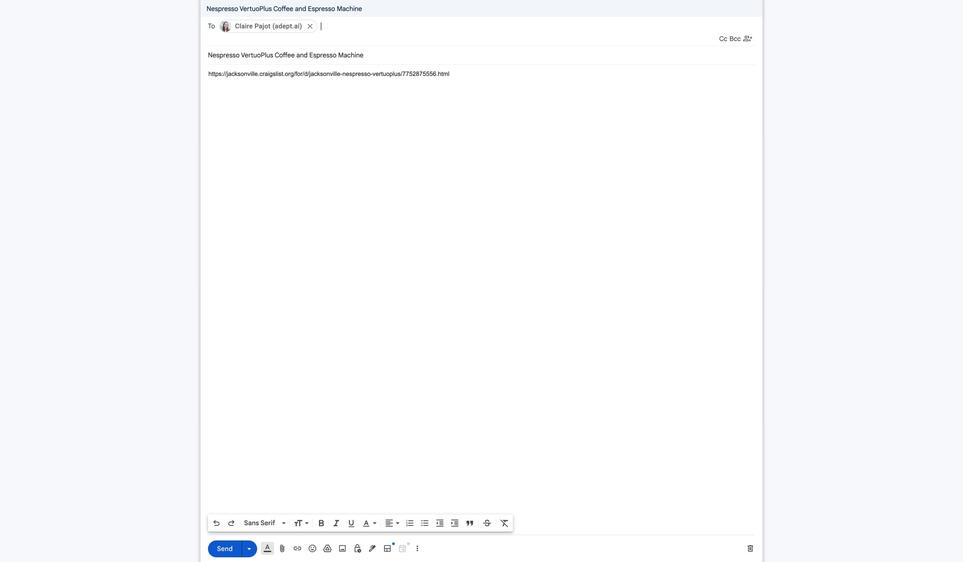 Task type: locate. For each thing, give the bounding box(es) containing it.
discard draft ‪(⌘⇧d)‬ image
[[746, 544, 756, 553]]

indent more ‪(⌘])‬ image
[[451, 519, 460, 528]]

toggle confidential mode image
[[353, 544, 362, 553]]

quote ‪(⌘⇧9)‬ image
[[466, 519, 475, 528]]

bold ‪(⌘b)‬ image
[[317, 519, 326, 528]]

Message Body text field
[[209, 69, 755, 526]]

bulleted list ‪(⌘⇧8)‬ image
[[421, 519, 430, 528]]

insert photo image
[[338, 544, 347, 553]]

redo ‪(⌘y)‬ image
[[227, 519, 236, 528]]

To recipients text field
[[321, 18, 756, 35]]

press delete to remove this chip image
[[306, 22, 315, 30]]

underline ‪(⌘u)‬ image
[[347, 519, 356, 528]]

search field list box
[[217, 18, 756, 35]]

remove formatting ‪(⌘\)‬ image
[[500, 519, 510, 528]]

more options image
[[415, 544, 421, 553]]

select a layout image
[[383, 544, 392, 553]]

option
[[242, 519, 280, 528]]

italic ‪(⌘i)‬ image
[[332, 519, 341, 528]]

formatting options toolbar
[[208, 515, 513, 532]]

option inside formatting options toolbar
[[242, 519, 280, 528]]



Task type: describe. For each thing, give the bounding box(es) containing it.
undo ‪(⌘z)‬ image
[[212, 519, 221, 528]]

proposing meeting times is not available when composing emails in a new tab. image
[[398, 544, 407, 553]]

more send options image
[[245, 544, 254, 554]]

Subject field
[[208, 51, 756, 60]]

attach files image
[[278, 544, 287, 553]]

insert link ‪(⌘k)‬ image
[[293, 544, 302, 553]]

insert files using drive image
[[323, 544, 332, 553]]

numbered list ‪(⌘⇧7)‬ image
[[406, 519, 415, 528]]

insert emoji ‪(⌘⇧2)‬ image
[[308, 544, 317, 553]]

insert signature image
[[368, 544, 377, 553]]

nespresso vertuoplus coffee and espresso machine region
[[200, 0, 764, 562]]

press delete to remove this chip element
[[306, 22, 315, 30]]

indent less ‪(⌘[)‬ image
[[436, 519, 445, 528]]

strikethrough ‪(⌘⇧x)‬ image
[[483, 519, 492, 528]]



Task type: vqa. For each thing, say whether or not it's contained in the screenshot.
left "Inbox" LINK
no



